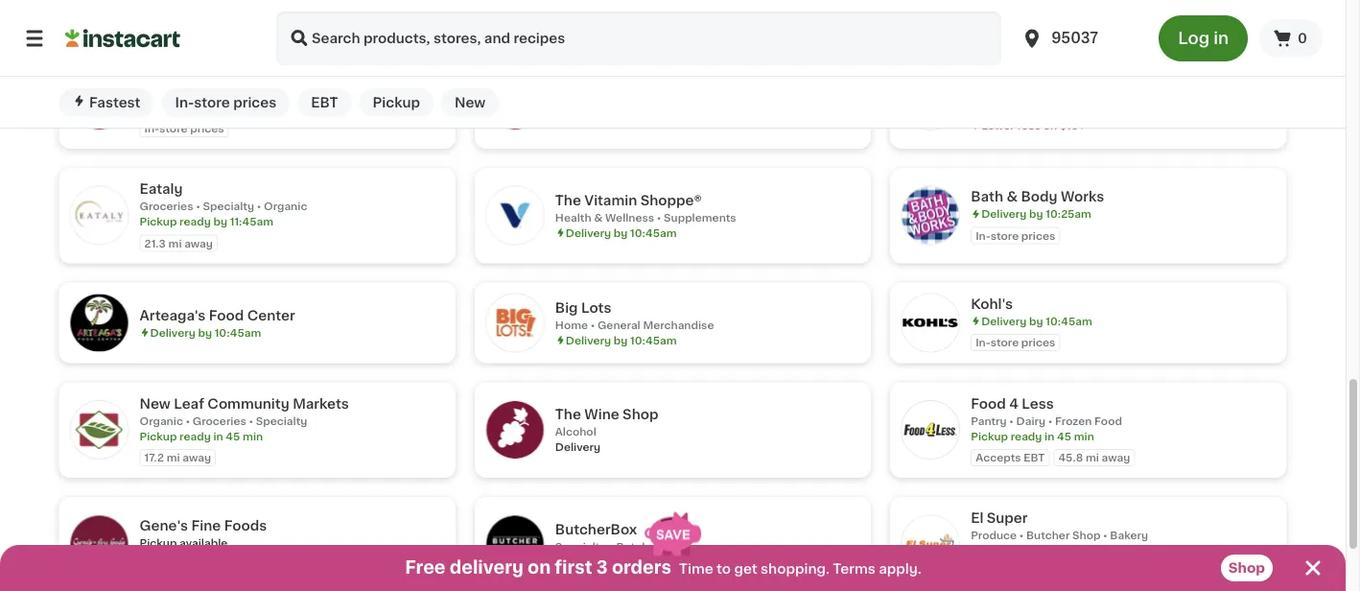 Task type: describe. For each thing, give the bounding box(es) containing it.
by up less
[[1030, 316, 1044, 327]]

in for pantry
[[1045, 431, 1055, 442]]

frozen
[[1055, 416, 1092, 426]]

delivery
[[450, 559, 524, 576]]

0
[[1298, 32, 1308, 45]]

pickup inside eataly groceries • specialty • organic pickup ready by 11:45am
[[140, 217, 177, 227]]

shoppe®
[[641, 194, 702, 207]]

10:45am for the vitamin shoppe®
[[630, 228, 677, 239]]

health
[[555, 213, 592, 223]]

supplements
[[664, 213, 737, 223]]

shop inside butcherbox specialty • butcher shop delivery
[[662, 542, 691, 552]]

• up 21.3 mi away
[[196, 201, 200, 212]]

delivery by 10:45am for staples
[[150, 102, 261, 113]]

fees
[[1018, 121, 1041, 132]]

lower
[[982, 121, 1015, 132]]

• down leaf at left bottom
[[186, 416, 190, 426]]

mi right 45.8
[[1086, 453, 1099, 463]]

kohl's
[[971, 298, 1013, 311]]

markets
[[293, 397, 349, 411]]

alcohol
[[555, 427, 597, 438]]

1 horizontal spatial &
[[1007, 190, 1018, 204]]

shop inside button
[[1229, 561, 1266, 575]]

in-store prices down delivery by 10:25am
[[976, 231, 1056, 241]]

prices inside button
[[233, 96, 277, 109]]

eataly groceries • specialty • organic pickup ready by 11:45am
[[140, 183, 307, 227]]

el
[[971, 512, 984, 525]]

delivery down home
[[566, 335, 611, 346]]

specialty inside butcherbox specialty • butcher shop delivery
[[555, 542, 607, 552]]

mi for groceries
[[168, 238, 182, 249]]

bath & body works
[[971, 190, 1105, 204]]

Search field
[[276, 12, 1002, 65]]

delivery by 10:45am for big lots
[[566, 335, 677, 346]]

in-store prices up 95037
[[976, 9, 1056, 20]]

arteaga's
[[140, 309, 206, 322]]

in- up 7-
[[976, 9, 991, 20]]

• left bakery
[[1103, 530, 1108, 541]]

the wine shop alcohol delivery
[[555, 408, 659, 453]]

in-store prices down stationery on the left top of the page
[[144, 124, 224, 134]]

stationery
[[140, 87, 197, 97]]

in-store prices button
[[162, 88, 290, 117]]

delivery by 10:45am for the vitamin shoppe®
[[566, 228, 677, 239]]

the vitamin shoppe® health & wellness • supplements
[[555, 194, 737, 223]]

produce
[[971, 530, 1017, 541]]

accepts ebt
[[976, 453, 1045, 463]]

17.2 mi away
[[144, 453, 211, 463]]

7-eleven
[[971, 72, 1031, 85]]

apply.
[[879, 562, 922, 576]]

arteaga's food center
[[140, 309, 295, 322]]

eataly image
[[71, 187, 128, 245]]

food 4 less image
[[902, 402, 960, 459]]

10:45am for big lots
[[630, 335, 677, 346]]

pickup button
[[359, 88, 434, 117]]

ebt button
[[298, 88, 352, 117]]

bath
[[971, 190, 1004, 204]]

organic inside eataly groceries • specialty • organic pickup ready by 11:45am
[[264, 201, 307, 212]]

fastest
[[89, 96, 141, 109]]

ready for food
[[1011, 431, 1042, 442]]

3
[[597, 559, 608, 576]]

close image
[[1302, 556, 1325, 580]]

95037 button
[[1010, 12, 1148, 65]]

leaf
[[174, 397, 204, 411]]

min for community
[[243, 431, 263, 442]]

store inside button
[[194, 96, 230, 109]]

10:45am for staples
[[215, 102, 261, 113]]

the for the vitamin shoppe®
[[555, 194, 581, 207]]

delivery inside the wine shop alcohol delivery
[[555, 442, 601, 453]]

away for leaf
[[183, 453, 211, 463]]

2 horizontal spatial food
[[1095, 416, 1122, 426]]

95037 button
[[1021, 12, 1136, 65]]

log in
[[1178, 30, 1229, 47]]

organic inside new leaf community markets organic • groceries • specialty pickup ready in 45 min
[[140, 416, 183, 426]]

by inside eataly groceries • specialty • organic pickup ready by 11:45am
[[213, 217, 227, 227]]

center
[[247, 309, 295, 322]]

pickup inside new leaf community markets organic • groceries • specialty pickup ready in 45 min
[[140, 431, 177, 442]]

groceries inside eataly groceries • specialty • organic pickup ready by 11:45am
[[140, 201, 193, 212]]

in- down stationery on the left top of the page
[[144, 124, 159, 134]]

95037
[[1052, 31, 1099, 45]]

wellness
[[605, 213, 654, 223]]

45.8 mi away
[[1059, 453, 1131, 463]]

mi for leaf
[[167, 453, 180, 463]]

away for groceries
[[184, 238, 213, 249]]

10:45am down arteaga's food center
[[215, 328, 261, 338]]

orders
[[612, 559, 672, 576]]

gene's
[[140, 519, 188, 533]]

accepts
[[976, 453, 1021, 463]]

new for new leaf community markets organic • groceries • specialty pickup ready in 45 min
[[140, 397, 171, 411]]

instacart logo image
[[65, 27, 180, 50]]

lots
[[581, 301, 612, 315]]

super
[[987, 512, 1028, 525]]

17.2
[[144, 453, 164, 463]]

new leaf community markets organic • groceries • specialty pickup ready in 45 min
[[140, 397, 349, 442]]

delivery down health
[[566, 228, 611, 239]]

• down the community
[[249, 416, 253, 426]]

• inside butcherbox specialty • butcher shop delivery
[[609, 542, 614, 552]]

delivery down kohl's
[[982, 316, 1027, 327]]

• down 4
[[1010, 416, 1014, 426]]

specialty inside new leaf community markets organic • groceries • specialty pickup ready in 45 min
[[256, 416, 307, 426]]

in- down kohl's
[[976, 338, 991, 348]]

21.3
[[144, 238, 166, 249]]

in-store prices inside button
[[175, 96, 277, 109]]

in-store prices link
[[891, 0, 1287, 34]]

home
[[555, 320, 588, 330]]

gene's fine foods pickup available
[[140, 519, 267, 549]]

11:45am
[[230, 217, 274, 227]]

prices up 95037
[[1022, 9, 1056, 20]]

on for delivery
[[528, 559, 551, 576]]

butcher inside butcherbox specialty • butcher shop delivery
[[616, 542, 660, 552]]

community
[[208, 397, 289, 411]]

delivery down bath
[[982, 209, 1027, 220]]

free
[[405, 559, 446, 576]]

0 vertical spatial food
[[209, 309, 244, 322]]

prices down in-store prices button
[[190, 124, 224, 134]]

• inside staples stationery • electronics
[[199, 87, 204, 97]]

big lots image
[[486, 294, 544, 352]]

by down the general
[[614, 335, 628, 346]]

by down arteaga's food center
[[198, 328, 212, 338]]

4
[[1010, 397, 1019, 411]]



Task type: vqa. For each thing, say whether or not it's contained in the screenshot.
topmost Organic
yes



Task type: locate. For each thing, give the bounding box(es) containing it.
& inside the vitamin shoppe® health & wellness • supplements
[[594, 213, 603, 223]]

10:45am
[[215, 102, 261, 113], [630, 228, 677, 239], [1046, 316, 1093, 327], [215, 328, 261, 338], [630, 335, 677, 346]]

the inside the vitamin shoppe® health & wellness • supplements
[[555, 194, 581, 207]]

new leaf community markets image
[[71, 402, 128, 459]]

delivery inside butcherbox specialty • butcher shop delivery
[[555, 557, 601, 568]]

log in button
[[1159, 15, 1248, 61]]

0 horizontal spatial organic
[[140, 416, 183, 426]]

in-store prices down staples
[[175, 96, 277, 109]]

ebt inside ebt button
[[311, 96, 338, 109]]

away right '21.3'
[[184, 238, 213, 249]]

delivery down stationery on the left top of the page
[[150, 102, 195, 113]]

• inside big lots home • general merchandise
[[591, 320, 595, 330]]

general
[[598, 320, 641, 330]]

available inside the el super produce • butcher shop • bakery pickup available
[[1011, 546, 1059, 556]]

• up 11:45am
[[257, 201, 261, 212]]

log
[[1178, 30, 1210, 47]]

ready up 17.2 mi away
[[180, 431, 211, 442]]

45.8
[[1059, 453, 1083, 463]]

delivery
[[150, 102, 195, 113], [982, 209, 1027, 220], [566, 228, 611, 239], [982, 316, 1027, 327], [150, 328, 195, 338], [566, 335, 611, 346], [555, 442, 601, 453], [555, 557, 601, 568]]

groceries down eataly
[[140, 201, 193, 212]]

0 vertical spatial ebt
[[311, 96, 338, 109]]

new inside new leaf community markets organic • groceries • specialty pickup ready in 45 min
[[140, 397, 171, 411]]

the wine shop image
[[486, 402, 544, 459]]

45 inside food 4 less pantry • dairy • frozen food pickup ready in 45 min
[[1057, 431, 1072, 442]]

2 horizontal spatial in
[[1214, 30, 1229, 47]]

ebt left pickup button in the left top of the page
[[311, 96, 338, 109]]

el super produce • butcher shop • bakery pickup available
[[971, 512, 1149, 556]]

works
[[1061, 190, 1105, 204]]

pickup inside food 4 less pantry • dairy • frozen food pickup ready in 45 min
[[971, 431, 1008, 442]]

0 horizontal spatial available
[[180, 538, 228, 549]]

butcherbox
[[555, 523, 637, 536]]

pickup right ebt button
[[373, 96, 420, 109]]

big
[[555, 301, 578, 315]]

new left leaf at left bottom
[[140, 397, 171, 411]]

10:45am down the merchandise
[[630, 335, 677, 346]]

shop left bakery
[[1073, 530, 1101, 541]]

in
[[1214, 30, 1229, 47], [213, 431, 223, 442], [1045, 431, 1055, 442]]

1 vertical spatial specialty
[[256, 416, 307, 426]]

in- inside button
[[175, 96, 194, 109]]

specialty down the community
[[256, 416, 307, 426]]

pickup down pantry in the right of the page
[[971, 431, 1008, 442]]

organic up 11:45am
[[264, 201, 307, 212]]

45 down 'frozen'
[[1057, 431, 1072, 442]]

1 vertical spatial new
[[140, 397, 171, 411]]

1 horizontal spatial butcher
[[1027, 530, 1070, 541]]

1 vertical spatial butcher
[[616, 542, 660, 552]]

min inside new leaf community markets organic • groceries • specialty pickup ready in 45 min
[[243, 431, 263, 442]]

on
[[1044, 121, 1058, 132], [528, 559, 551, 576]]

2 horizontal spatial specialty
[[555, 542, 607, 552]]

butcher
[[1027, 530, 1070, 541], [616, 542, 660, 552]]

2 the from the top
[[555, 408, 581, 422]]

1 vertical spatial the
[[555, 408, 581, 422]]

&
[[1007, 190, 1018, 204], [594, 213, 603, 223]]

10:45am down the vitamin shoppe® health & wellness • supplements
[[630, 228, 677, 239]]

7-
[[971, 72, 985, 85]]

specialty
[[203, 201, 254, 212], [256, 416, 307, 426], [555, 542, 607, 552]]

2 vertical spatial food
[[1095, 416, 1122, 426]]

0 vertical spatial new
[[455, 96, 486, 109]]

delivery by 10:45am down arteaga's food center
[[150, 328, 261, 338]]

1 vertical spatial groceries
[[193, 416, 246, 426]]

None search field
[[276, 12, 1002, 65]]

delivery by 10:25am
[[982, 209, 1092, 220]]

kohl's image
[[902, 294, 960, 352]]

big lots home • general merchandise
[[555, 301, 714, 330]]

organic down leaf at left bottom
[[140, 416, 183, 426]]

bath & body works image
[[902, 187, 960, 245]]

butcher up the orders
[[616, 542, 660, 552]]

45 for less
[[1057, 431, 1072, 442]]

bakery
[[1110, 530, 1149, 541]]

0 vertical spatial on
[[1044, 121, 1058, 132]]

0 vertical spatial butcher
[[1027, 530, 1070, 541]]

fastest button
[[59, 88, 154, 117]]

pickup inside gene's fine foods pickup available
[[140, 538, 177, 549]]

1 vertical spatial food
[[971, 397, 1006, 411]]

45
[[226, 431, 240, 442], [1057, 431, 1072, 442]]

$10+
[[1060, 121, 1085, 132]]

pickup up 17.2
[[140, 431, 177, 442]]

0 horizontal spatial in
[[213, 431, 223, 442]]

10:45am down electronics
[[215, 102, 261, 113]]

on for fees
[[1044, 121, 1058, 132]]

0 horizontal spatial min
[[243, 431, 263, 442]]

1 horizontal spatial ebt
[[1024, 453, 1045, 463]]

& down the vitamin
[[594, 213, 603, 223]]

• right stationery on the left top of the page
[[199, 87, 204, 97]]

• down super
[[1020, 530, 1024, 541]]

groceries inside new leaf community markets organic • groceries • specialty pickup ready in 45 min
[[193, 416, 246, 426]]

on left first in the left of the page
[[528, 559, 551, 576]]

by down staples stationery • electronics
[[198, 102, 212, 113]]

1 the from the top
[[555, 194, 581, 207]]

min
[[243, 431, 263, 442], [1074, 431, 1095, 442]]

butcher inside the el super produce • butcher shop • bakery pickup available
[[1027, 530, 1070, 541]]

2 45 from the left
[[1057, 431, 1072, 442]]

pickup inside the el super produce • butcher shop • bakery pickup available
[[971, 546, 1008, 556]]

food 4 less pantry • dairy • frozen food pickup ready in 45 min
[[971, 397, 1122, 442]]

1 horizontal spatial on
[[1044, 121, 1058, 132]]

fine
[[191, 519, 221, 533]]

shop right the wine
[[623, 408, 659, 422]]

staples stationery • electronics
[[140, 68, 268, 97]]

10:25am
[[1046, 209, 1092, 220]]

the for the wine shop
[[555, 408, 581, 422]]

mi right '21.3'
[[168, 238, 182, 249]]

0 horizontal spatial on
[[528, 559, 551, 576]]

0 horizontal spatial &
[[594, 213, 603, 223]]

shop left close image
[[1229, 561, 1266, 575]]

available down fine
[[180, 538, 228, 549]]

1 horizontal spatial food
[[971, 397, 1006, 411]]

45 down the community
[[226, 431, 240, 442]]

mi
[[168, 238, 182, 249], [167, 453, 180, 463], [1086, 453, 1099, 463]]

0 horizontal spatial 45
[[226, 431, 240, 442]]

delivery down alcohol
[[555, 442, 601, 453]]

0 button
[[1260, 19, 1323, 58]]

body
[[1021, 190, 1058, 204]]

1 vertical spatial organic
[[140, 416, 183, 426]]

• right dairy
[[1049, 416, 1053, 426]]

groceries
[[140, 201, 193, 212], [193, 416, 246, 426]]

0 horizontal spatial new
[[140, 397, 171, 411]]

• down the shoppe®
[[657, 213, 661, 223]]

0 horizontal spatial butcher
[[616, 542, 660, 552]]

ebt right accepts
[[1024, 453, 1045, 463]]

delivery down butcherbox at the bottom of page
[[555, 557, 601, 568]]

min down 'frozen'
[[1074, 431, 1095, 442]]

groceries down the community
[[193, 416, 246, 426]]

ready up 21.3 mi away
[[180, 217, 211, 227]]

min inside food 4 less pantry • dairy • frozen food pickup ready in 45 min
[[1074, 431, 1095, 442]]

shopping.
[[761, 562, 830, 576]]

shop
[[623, 408, 659, 422], [1073, 530, 1101, 541], [662, 542, 691, 552], [1229, 561, 1266, 575]]

in down dairy
[[1045, 431, 1055, 442]]

shop up free delivery on first 3 orders time to get shopping. terms apply.
[[662, 542, 691, 552]]

delivery by 10:45am down kohl's
[[982, 316, 1093, 327]]

2 vertical spatial specialty
[[555, 542, 607, 552]]

ready inside eataly groceries • specialty • organic pickup ready by 11:45am
[[180, 217, 211, 227]]

available inside gene's fine foods pickup available
[[180, 538, 228, 549]]

in inside food 4 less pantry • dairy • frozen food pickup ready in 45 min
[[1045, 431, 1055, 442]]

eleven
[[985, 72, 1031, 85]]

terms
[[833, 562, 876, 576]]

1 horizontal spatial 45
[[1057, 431, 1072, 442]]

ready inside new leaf community markets organic • groceries • specialty pickup ready in 45 min
[[180, 431, 211, 442]]

less
[[1022, 397, 1054, 411]]

in for markets
[[213, 431, 223, 442]]

vitamin
[[585, 194, 637, 207]]

ready inside food 4 less pantry • dairy • frozen food pickup ready in 45 min
[[1011, 431, 1042, 442]]

• inside the vitamin shoppe® health & wellness • supplements
[[657, 213, 661, 223]]

pickup down the gene's
[[140, 538, 177, 549]]

new for new
[[455, 96, 486, 109]]

pantry
[[971, 416, 1007, 426]]

new button
[[441, 88, 499, 117]]

delivery by 10:45am
[[150, 102, 261, 113], [566, 228, 677, 239], [982, 316, 1093, 327], [150, 328, 261, 338], [566, 335, 677, 346]]

in down the community
[[213, 431, 223, 442]]

0 horizontal spatial specialty
[[203, 201, 254, 212]]

1 45 from the left
[[226, 431, 240, 442]]

10:45am up less
[[1046, 316, 1093, 327]]

0 horizontal spatial ebt
[[311, 96, 338, 109]]

prices up less
[[1022, 338, 1056, 348]]

eataly
[[140, 183, 183, 196]]

staples
[[140, 68, 192, 81]]

dairy
[[1017, 416, 1046, 426]]

0 horizontal spatial food
[[209, 309, 244, 322]]

the inside the wine shop alcohol delivery
[[555, 408, 581, 422]]

1 horizontal spatial min
[[1074, 431, 1095, 442]]

new right pickup button in the left top of the page
[[455, 96, 486, 109]]

0 vertical spatial &
[[1007, 190, 1018, 204]]

1 horizontal spatial organic
[[264, 201, 307, 212]]

• down butcherbox at the bottom of page
[[609, 542, 614, 552]]

0 vertical spatial specialty
[[203, 201, 254, 212]]

save image
[[645, 512, 701, 556]]

in- down bath
[[976, 231, 991, 241]]

by
[[198, 102, 212, 113], [1030, 209, 1044, 220], [213, 217, 227, 227], [614, 228, 628, 239], [1030, 316, 1044, 327], [198, 328, 212, 338], [614, 335, 628, 346]]

min for less
[[1074, 431, 1095, 442]]

shop inside the wine shop alcohol delivery
[[623, 408, 659, 422]]

merchandise
[[643, 320, 714, 330]]

prices down delivery by 10:25am
[[1022, 231, 1056, 241]]

shop button
[[1221, 555, 1273, 581]]

lower fees on $10+
[[982, 121, 1085, 132]]

delivery by 10:45am down wellness on the left of the page
[[566, 228, 677, 239]]

electronics
[[206, 87, 268, 97]]

ready down dairy
[[1011, 431, 1042, 442]]

delivery by 10:45am down staples stationery • electronics
[[150, 102, 261, 113]]

away right 45.8
[[1102, 453, 1131, 463]]

2 min from the left
[[1074, 431, 1095, 442]]

wine
[[585, 408, 620, 422]]

get
[[734, 562, 758, 576]]

in-store prices down kohl's
[[976, 338, 1056, 348]]

by left 11:45am
[[213, 217, 227, 227]]

• down lots
[[591, 320, 595, 330]]

0 vertical spatial organic
[[264, 201, 307, 212]]

away right 17.2
[[183, 453, 211, 463]]

food right 'frozen'
[[1095, 416, 1122, 426]]

1 vertical spatial ebt
[[1024, 453, 1045, 463]]

specialty inside eataly groceries • specialty • organic pickup ready by 11:45am
[[203, 201, 254, 212]]

1 vertical spatial &
[[594, 213, 603, 223]]

by down wellness on the left of the page
[[614, 228, 628, 239]]

food left center
[[209, 309, 244, 322]]

1 horizontal spatial available
[[1011, 546, 1059, 556]]

shop inside the el super produce • butcher shop • bakery pickup available
[[1073, 530, 1101, 541]]

in-store prices
[[976, 9, 1056, 20], [175, 96, 277, 109], [144, 124, 224, 134], [976, 231, 1056, 241], [976, 338, 1056, 348]]

away
[[184, 238, 213, 249], [183, 453, 211, 463], [1102, 453, 1131, 463]]

on right fees
[[1044, 121, 1058, 132]]

min down the community
[[243, 431, 263, 442]]

specialty up 11:45am
[[203, 201, 254, 212]]

specialty up first in the left of the page
[[555, 542, 607, 552]]

available
[[180, 538, 228, 549], [1011, 546, 1059, 556]]

the up health
[[555, 194, 581, 207]]

ebt
[[311, 96, 338, 109], [1024, 453, 1045, 463]]

0 vertical spatial groceries
[[140, 201, 193, 212]]

prices
[[1022, 9, 1056, 20], [233, 96, 277, 109], [190, 124, 224, 134], [1022, 231, 1056, 241], [1022, 338, 1056, 348]]

in- down staples
[[175, 96, 194, 109]]

butcherbox specialty • butcher shop delivery
[[555, 523, 691, 568]]

the vitamin shoppe® image
[[486, 187, 544, 245]]

in inside new leaf community markets organic • groceries • specialty pickup ready in 45 min
[[213, 431, 223, 442]]

the
[[555, 194, 581, 207], [555, 408, 581, 422]]

first
[[555, 559, 593, 576]]

time
[[679, 562, 714, 576]]

new
[[455, 96, 486, 109], [140, 397, 171, 411]]

0 vertical spatial the
[[555, 194, 581, 207]]

& right bath
[[1007, 190, 1018, 204]]

food up pantry in the right of the page
[[971, 397, 1006, 411]]

45 inside new leaf community markets organic • groceries • specialty pickup ready in 45 min
[[226, 431, 240, 442]]

butcher down super
[[1027, 530, 1070, 541]]

1 horizontal spatial specialty
[[256, 416, 307, 426]]

free delivery on first 3 orders time to get shopping. terms apply.
[[405, 559, 922, 576]]

new inside new "button"
[[455, 96, 486, 109]]

arteaga's food center image
[[71, 294, 128, 352]]

45 for community
[[226, 431, 240, 442]]

in inside button
[[1214, 30, 1229, 47]]

prices left ebt button
[[233, 96, 277, 109]]

pickup inside button
[[373, 96, 420, 109]]

ready for new
[[180, 431, 211, 442]]

21.3 mi away
[[144, 238, 213, 249]]

pickup down produce at the bottom of the page
[[971, 546, 1008, 556]]

1 vertical spatial on
[[528, 559, 551, 576]]

in right log in the top right of the page
[[1214, 30, 1229, 47]]

1 horizontal spatial new
[[455, 96, 486, 109]]

organic
[[264, 201, 307, 212], [140, 416, 183, 426]]

to
[[717, 562, 731, 576]]

delivery down arteaga's
[[150, 328, 195, 338]]

1 horizontal spatial in
[[1045, 431, 1055, 442]]

1 min from the left
[[243, 431, 263, 442]]

delivery by 10:45am down the general
[[566, 335, 677, 346]]

foods
[[224, 519, 267, 533]]

mi right 17.2
[[167, 453, 180, 463]]

pickup up '21.3'
[[140, 217, 177, 227]]

by down bath & body works
[[1030, 209, 1044, 220]]



